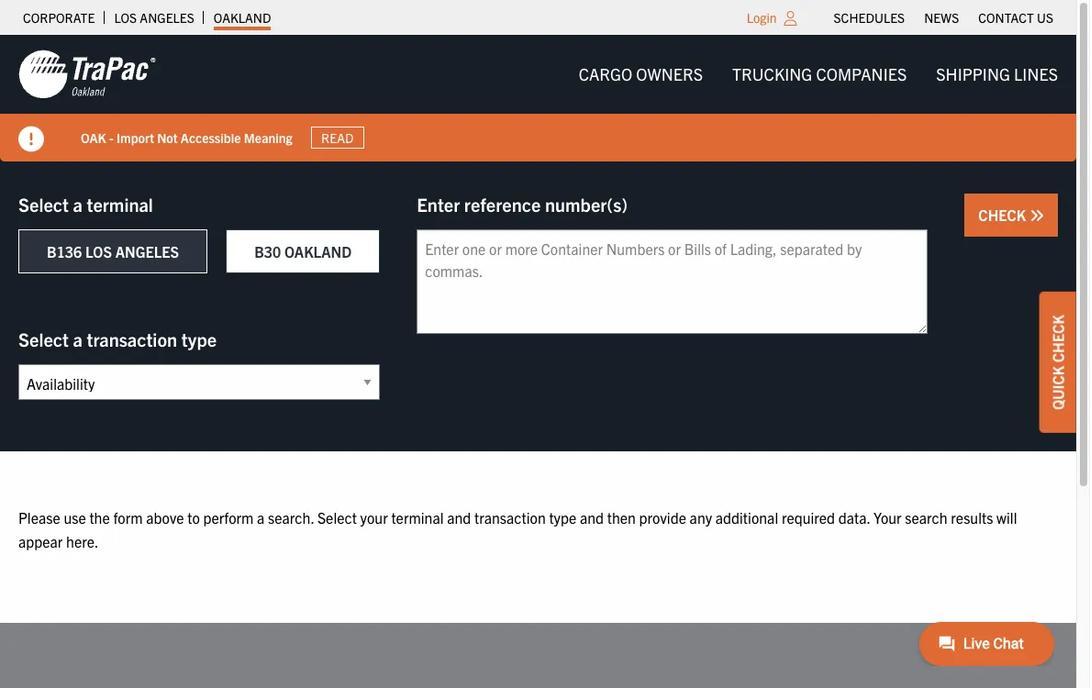 Task type: locate. For each thing, give the bounding box(es) containing it.
1 vertical spatial oakland
[[285, 242, 352, 261]]

0 horizontal spatial type
[[182, 328, 217, 351]]

0 horizontal spatial transaction
[[87, 328, 177, 351]]

menu bar
[[825, 5, 1064, 30], [564, 56, 1073, 93]]

your
[[360, 509, 388, 527]]

1 vertical spatial terminal
[[392, 509, 444, 527]]

and left then
[[580, 509, 604, 527]]

import
[[117, 129, 154, 146]]

0 vertical spatial menu bar
[[825, 5, 1064, 30]]

0 vertical spatial a
[[73, 193, 83, 216]]

transaction
[[87, 328, 177, 351], [475, 509, 546, 527]]

oak
[[81, 129, 106, 146]]

footer
[[0, 624, 1077, 689]]

1 horizontal spatial and
[[580, 509, 604, 527]]

angeles inside los angeles "link"
[[140, 9, 195, 26]]

Enter reference number(s) text field
[[417, 230, 929, 334]]

quick check
[[1050, 315, 1068, 410]]

terminal up b136 los angeles
[[87, 193, 153, 216]]

select left your
[[318, 509, 357, 527]]

angeles down select a terminal
[[115, 242, 179, 261]]

0 vertical spatial transaction
[[87, 328, 177, 351]]

not
[[157, 129, 178, 146]]

above
[[146, 509, 184, 527]]

banner containing cargo owners
[[0, 35, 1091, 162]]

a down "b136"
[[73, 328, 83, 351]]

select down "b136"
[[18, 328, 69, 351]]

shipping lines
[[937, 63, 1059, 84]]

cargo
[[579, 63, 633, 84]]

oakland
[[214, 9, 271, 26], [285, 242, 352, 261]]

angeles left 'oakland' link at left top
[[140, 9, 195, 26]]

oakland right los angeles "link"
[[214, 9, 271, 26]]

0 vertical spatial los
[[114, 9, 137, 26]]

los right corporate link
[[114, 9, 137, 26]]

0 horizontal spatial solid image
[[18, 127, 44, 152]]

1 vertical spatial menu bar
[[564, 56, 1073, 93]]

1 vertical spatial los
[[85, 242, 112, 261]]

angeles
[[140, 9, 195, 26], [115, 242, 179, 261]]

read link
[[311, 127, 365, 149]]

1 horizontal spatial type
[[549, 509, 577, 527]]

shipping lines link
[[922, 56, 1073, 93]]

1 vertical spatial select
[[18, 328, 69, 351]]

read
[[321, 129, 354, 146]]

1 vertical spatial transaction
[[475, 509, 546, 527]]

trucking companies
[[733, 63, 907, 84]]

select inside please use the form above to perform a search. select your terminal and transaction type and then provide any additional required data. your search results will appear here.
[[318, 509, 357, 527]]

1 vertical spatial solid image
[[1030, 208, 1045, 223]]

1 vertical spatial type
[[549, 509, 577, 527]]

2 vertical spatial a
[[257, 509, 265, 527]]

corporate
[[23, 9, 95, 26]]

2 vertical spatial select
[[318, 509, 357, 527]]

select
[[18, 193, 69, 216], [18, 328, 69, 351], [318, 509, 357, 527]]

los angeles
[[114, 9, 195, 26]]

0 horizontal spatial terminal
[[87, 193, 153, 216]]

select up "b136"
[[18, 193, 69, 216]]

and right your
[[447, 509, 471, 527]]

light image
[[785, 11, 798, 26]]

lines
[[1015, 63, 1059, 84]]

0 horizontal spatial los
[[85, 242, 112, 261]]

provide
[[640, 509, 687, 527]]

shipping
[[937, 63, 1011, 84]]

1 vertical spatial a
[[73, 328, 83, 351]]

0 vertical spatial check
[[979, 206, 1030, 224]]

banner
[[0, 35, 1091, 162]]

use
[[64, 509, 86, 527]]

b30
[[254, 242, 281, 261]]

meaning
[[244, 129, 293, 146]]

then
[[608, 509, 636, 527]]

1 horizontal spatial terminal
[[392, 509, 444, 527]]

los right "b136"
[[85, 242, 112, 261]]

data.
[[839, 509, 871, 527]]

0 vertical spatial angeles
[[140, 9, 195, 26]]

reference
[[464, 193, 541, 216]]

terminal
[[87, 193, 153, 216], [392, 509, 444, 527]]

0 horizontal spatial check
[[979, 206, 1030, 224]]

here.
[[66, 532, 99, 551]]

results
[[952, 509, 994, 527]]

1 horizontal spatial transaction
[[475, 509, 546, 527]]

0 horizontal spatial and
[[447, 509, 471, 527]]

oakland image
[[18, 49, 156, 100]]

a left search.
[[257, 509, 265, 527]]

b136
[[47, 242, 82, 261]]

a
[[73, 193, 83, 216], [73, 328, 83, 351], [257, 509, 265, 527]]

accessible
[[181, 129, 241, 146]]

1 vertical spatial check
[[1050, 315, 1068, 363]]

perform
[[203, 509, 254, 527]]

schedules
[[834, 9, 906, 26]]

to
[[187, 509, 200, 527]]

us
[[1038, 9, 1054, 26]]

owners
[[637, 63, 703, 84]]

will
[[997, 509, 1018, 527]]

select a terminal
[[18, 193, 153, 216]]

type
[[182, 328, 217, 351], [549, 509, 577, 527]]

check
[[979, 206, 1030, 224], [1050, 315, 1068, 363]]

los
[[114, 9, 137, 26], [85, 242, 112, 261]]

menu bar containing schedules
[[825, 5, 1064, 30]]

2 and from the left
[[580, 509, 604, 527]]

solid image
[[18, 127, 44, 152], [1030, 208, 1045, 223]]

a up "b136"
[[73, 193, 83, 216]]

oakland right b30 on the left of the page
[[285, 242, 352, 261]]

login link
[[747, 9, 777, 26]]

menu bar up shipping
[[825, 5, 1064, 30]]

0 vertical spatial select
[[18, 193, 69, 216]]

1 horizontal spatial solid image
[[1030, 208, 1045, 223]]

0 vertical spatial oakland
[[214, 9, 271, 26]]

select for select a transaction type
[[18, 328, 69, 351]]

menu bar down light icon
[[564, 56, 1073, 93]]

1 horizontal spatial los
[[114, 9, 137, 26]]

0 horizontal spatial oakland
[[214, 9, 271, 26]]

and
[[447, 509, 471, 527], [580, 509, 604, 527]]

terminal right your
[[392, 509, 444, 527]]



Task type: describe. For each thing, give the bounding box(es) containing it.
1 and from the left
[[447, 509, 471, 527]]

additional
[[716, 509, 779, 527]]

solid image inside check "button"
[[1030, 208, 1045, 223]]

terminal inside please use the form above to perform a search. select your terminal and transaction type and then provide any additional required data. your search results will appear here.
[[392, 509, 444, 527]]

login
[[747, 9, 777, 26]]

your
[[874, 509, 902, 527]]

a inside please use the form above to perform a search. select your terminal and transaction type and then provide any additional required data. your search results will appear here.
[[257, 509, 265, 527]]

select for select a terminal
[[18, 193, 69, 216]]

oak - import not accessible meaning
[[81, 129, 293, 146]]

the
[[89, 509, 110, 527]]

type inside please use the form above to perform a search. select your terminal and transaction type and then provide any additional required data. your search results will appear here.
[[549, 509, 577, 527]]

any
[[690, 509, 713, 527]]

cargo owners
[[579, 63, 703, 84]]

form
[[113, 509, 143, 527]]

search
[[906, 509, 948, 527]]

number(s)
[[545, 193, 628, 216]]

1 vertical spatial angeles
[[115, 242, 179, 261]]

los angeles link
[[114, 5, 195, 30]]

trucking companies link
[[718, 56, 922, 93]]

schedules link
[[834, 5, 906, 30]]

please use the form above to perform a search. select your terminal and transaction type and then provide any additional required data. your search results will appear here.
[[18, 509, 1018, 551]]

required
[[782, 509, 836, 527]]

contact
[[979, 9, 1035, 26]]

a for terminal
[[73, 193, 83, 216]]

check inside "button"
[[979, 206, 1030, 224]]

quick check link
[[1040, 292, 1077, 433]]

oakland link
[[214, 5, 271, 30]]

news
[[925, 9, 960, 26]]

contact us
[[979, 9, 1054, 26]]

1 horizontal spatial check
[[1050, 315, 1068, 363]]

trucking
[[733, 63, 813, 84]]

appear
[[18, 532, 63, 551]]

los inside "link"
[[114, 9, 137, 26]]

corporate link
[[23, 5, 95, 30]]

menu bar containing cargo owners
[[564, 56, 1073, 93]]

companies
[[817, 63, 907, 84]]

check button
[[965, 194, 1059, 237]]

news link
[[925, 5, 960, 30]]

please
[[18, 509, 60, 527]]

transaction inside please use the form above to perform a search. select your terminal and transaction type and then provide any additional required data. your search results will appear here.
[[475, 509, 546, 527]]

0 vertical spatial type
[[182, 328, 217, 351]]

a for transaction
[[73, 328, 83, 351]]

select a transaction type
[[18, 328, 217, 351]]

cargo owners link
[[564, 56, 718, 93]]

b30 oakland
[[254, 242, 352, 261]]

1 horizontal spatial oakland
[[285, 242, 352, 261]]

-
[[109, 129, 114, 146]]

0 vertical spatial solid image
[[18, 127, 44, 152]]

enter
[[417, 193, 460, 216]]

b136 los angeles
[[47, 242, 179, 261]]

enter reference number(s)
[[417, 193, 628, 216]]

0 vertical spatial terminal
[[87, 193, 153, 216]]

contact us link
[[979, 5, 1054, 30]]

search.
[[268, 509, 314, 527]]

quick
[[1050, 366, 1068, 410]]



Task type: vqa. For each thing, say whether or not it's contained in the screenshot.
the bottom Select
yes



